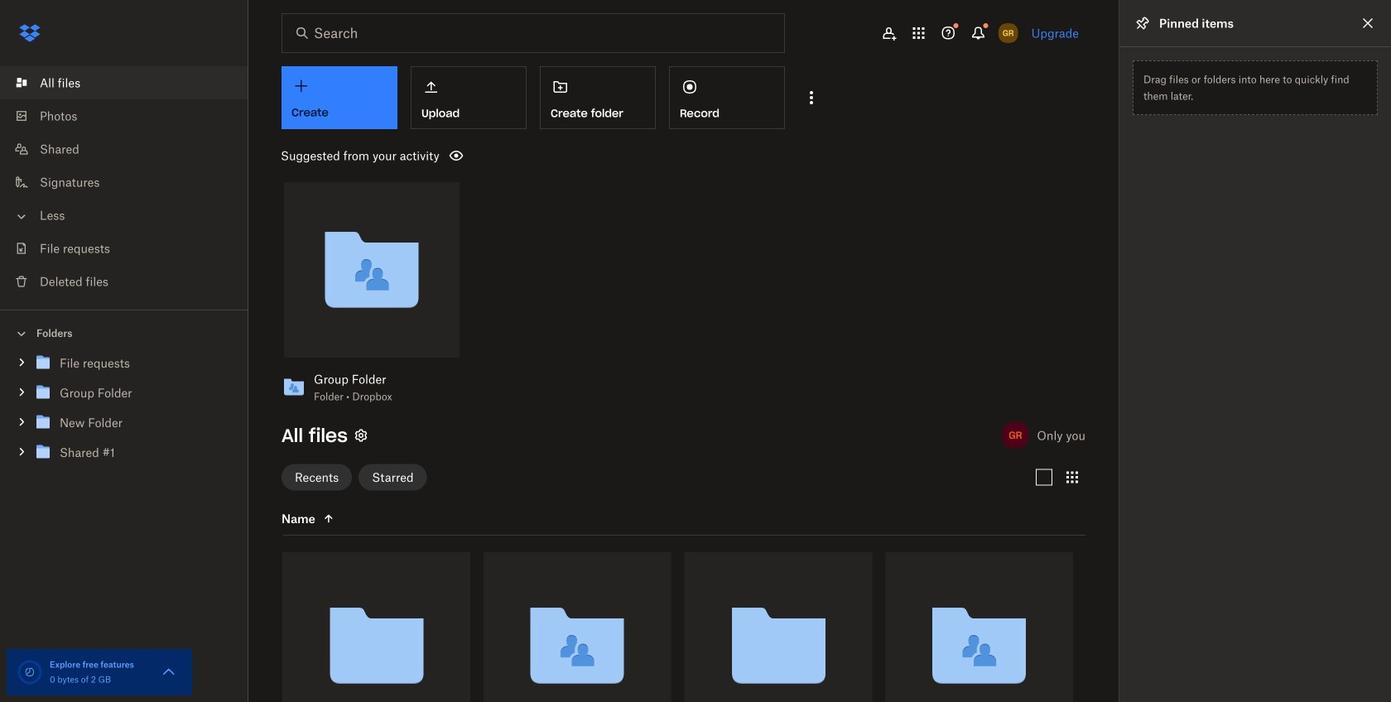 Task type: locate. For each thing, give the bounding box(es) containing it.
close right sidebar image
[[1358, 13, 1378, 33]]

folder settings image
[[351, 426, 371, 445]]

quota usage image
[[17, 659, 43, 686]]

group
[[0, 345, 248, 480]]

shared folder, group folder row
[[484, 552, 671, 702]]

list
[[0, 56, 248, 310]]

quota usage progress bar
[[17, 659, 43, 686]]

list item
[[0, 66, 248, 99]]

folder, file requests row
[[282, 552, 470, 702]]



Task type: vqa. For each thing, say whether or not it's contained in the screenshot.
Get Started link
no



Task type: describe. For each thing, give the bounding box(es) containing it.
dropbox image
[[13, 17, 46, 50]]

less image
[[13, 208, 30, 225]]

folder, new folder row
[[685, 552, 872, 702]]

shared folder, shared #1 row
[[886, 552, 1073, 702]]

Search in folder "Dropbox" text field
[[314, 23, 750, 43]]



